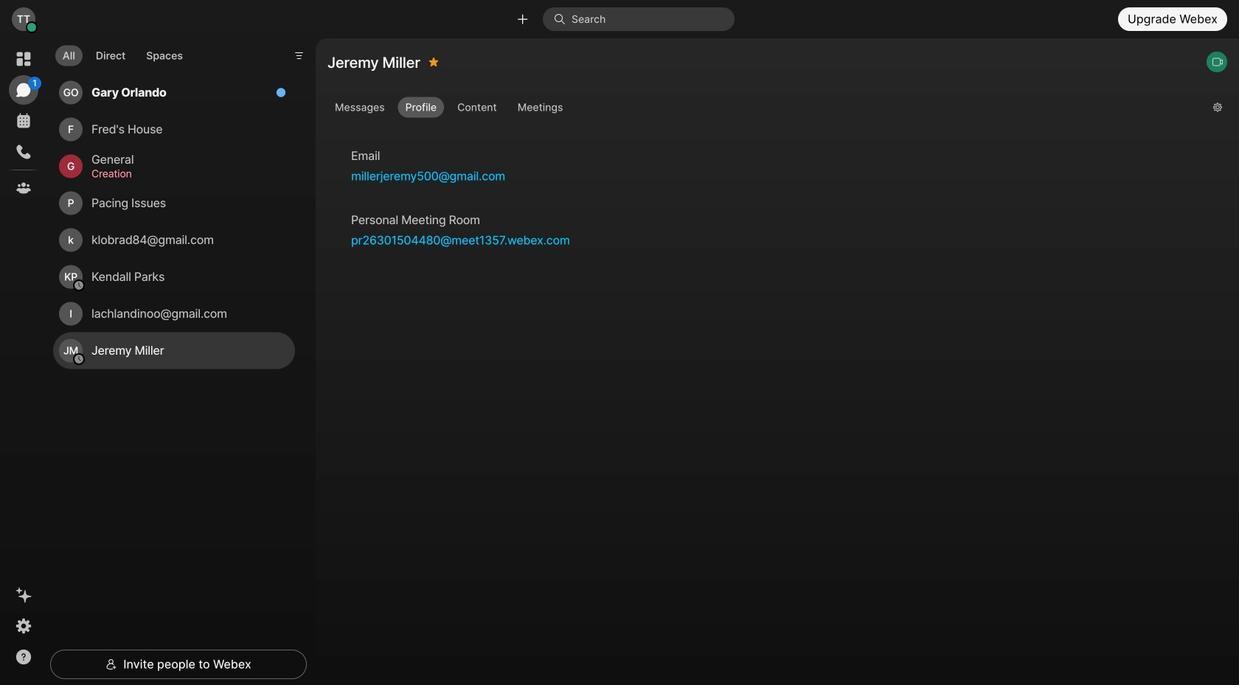 Task type: describe. For each thing, give the bounding box(es) containing it.
pacing issues list item
[[53, 185, 295, 222]]

webex tab list
[[9, 44, 41, 203]]

new messages image
[[276, 88, 286, 98]]

kendall parks list item
[[53, 259, 295, 296]]

creation element
[[92, 166, 277, 182]]

jeremy miller list item
[[53, 333, 295, 369]]

gary orlando, new messages list item
[[53, 74, 295, 111]]

fred's house list item
[[53, 111, 295, 148]]



Task type: vqa. For each thing, say whether or not it's contained in the screenshot.
welcome space list item
no



Task type: locate. For each thing, give the bounding box(es) containing it.
navigation
[[0, 38, 47, 686]]

lachlandinoo@gmail.com list item
[[53, 296, 295, 333]]

tab list
[[52, 36, 194, 70]]

general list item
[[53, 148, 295, 185]]

klobrad84@gmail.com list item
[[53, 222, 295, 259]]

group
[[328, 97, 1202, 121]]



